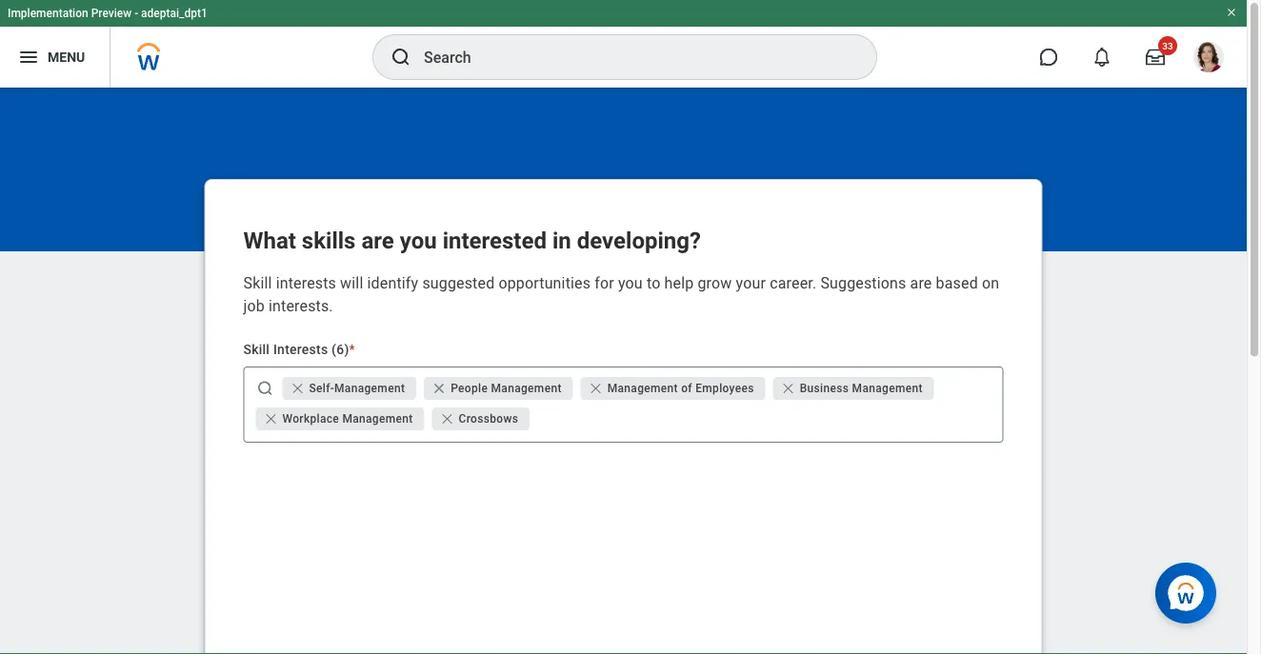Task type: vqa. For each thing, say whether or not it's contained in the screenshot.
08/10/2023 to the middle
no



Task type: locate. For each thing, give the bounding box(es) containing it.
1 horizontal spatial search image
[[390, 46, 412, 69]]

employees
[[695, 382, 754, 395]]

you
[[400, 227, 437, 254], [618, 274, 643, 292]]

skill for skill interests (6) *
[[243, 341, 270, 357]]

based
[[936, 274, 978, 292]]

0 horizontal spatial search image
[[256, 379, 275, 398]]

press left arrow to navigate selected items field
[[534, 404, 995, 434]]

1 horizontal spatial you
[[618, 274, 643, 292]]

0 vertical spatial search image
[[390, 46, 412, 69]]

search image inside menu banner
[[390, 46, 412, 69]]

business management button
[[773, 377, 934, 400]]

remove image inside crossbows button
[[440, 411, 459, 427]]

close environment banner image
[[1226, 7, 1237, 18]]

skills
[[302, 227, 356, 254]]

skill down job
[[243, 341, 270, 357]]

people management
[[451, 382, 562, 395]]

job
[[243, 297, 265, 315]]

remove image up workplace
[[290, 381, 309, 396]]

1 vertical spatial are
[[910, 274, 932, 292]]

opportunities
[[499, 274, 591, 292]]

search image
[[390, 46, 412, 69], [256, 379, 275, 398]]

2 skill from the top
[[243, 341, 270, 357]]

remove image left people
[[432, 381, 447, 396]]

interested
[[443, 227, 547, 254]]

career.
[[770, 274, 816, 292]]

0 horizontal spatial are
[[361, 227, 394, 254]]

skill up job
[[243, 274, 272, 292]]

skill for skill interests will identify suggested opportunities for you to help grow your career. suggestions are based on job interests.
[[243, 274, 272, 292]]

remove image left management of employees
[[588, 381, 604, 396]]

implementation
[[8, 7, 88, 20]]

remove image down people
[[440, 411, 455, 427]]

remove image left workplace
[[263, 411, 279, 427]]

your
[[736, 274, 766, 292]]

0 vertical spatial skill
[[243, 274, 272, 292]]

self-management button
[[282, 377, 416, 400]]

1 vertical spatial skill
[[243, 341, 270, 357]]

remove image down people
[[440, 411, 459, 427]]

management down self-management
[[342, 412, 413, 426]]

crossbows
[[459, 412, 518, 426]]

management right business
[[852, 382, 923, 395]]

skill inside skill interests will identify suggested opportunities for you to help grow your career. suggestions are based on job interests.
[[243, 274, 272, 292]]

are left based
[[910, 274, 932, 292]]

of
[[681, 382, 692, 395]]

are inside skill interests will identify suggested opportunities for you to help grow your career. suggestions are based on job interests.
[[910, 274, 932, 292]]

menu button
[[0, 27, 110, 88]]

what skills are you interested in developing?
[[243, 227, 701, 254]]

suggestions
[[820, 274, 906, 292]]

profile logan mcneil image
[[1193, 42, 1224, 76]]

remove image up press left arrow to navigate selected items 'field'
[[781, 381, 800, 396]]

crossbows button
[[432, 408, 530, 430]]

0 horizontal spatial you
[[400, 227, 437, 254]]

None field
[[534, 410, 995, 429]]

you inside skill interests will identify suggested opportunities for you to help grow your career. suggestions are based on job interests.
[[618, 274, 643, 292]]

you up identify
[[400, 227, 437, 254]]

Search Workday  search field
[[424, 36, 837, 78]]

will
[[340, 274, 363, 292]]

in
[[552, 227, 571, 254]]

self-management
[[309, 382, 405, 395]]

workplace management button
[[256, 408, 424, 430]]

management up crossbows
[[491, 382, 562, 395]]

remove image down skill interests (6) * at the bottom of the page
[[263, 411, 282, 427]]

remove image inside management of employees button
[[588, 381, 604, 396]]

management up workplace management
[[334, 382, 405, 395]]

-
[[134, 7, 138, 20]]

remove image up crossbows button
[[432, 381, 451, 396]]

you left to
[[618, 274, 643, 292]]

remove image inside crossbows button
[[440, 411, 455, 427]]

remove image inside self-management button
[[290, 381, 305, 396]]

identify
[[367, 274, 418, 292]]

remove image inside business management button
[[781, 381, 800, 396]]

1 skill from the top
[[243, 274, 272, 292]]

grow
[[698, 274, 732, 292]]

people management button
[[424, 377, 573, 400]]

1 vertical spatial you
[[618, 274, 643, 292]]

remove image
[[290, 381, 309, 396], [432, 381, 447, 396], [588, 381, 607, 396], [781, 381, 796, 396], [263, 411, 282, 427], [263, 411, 279, 427], [440, 411, 459, 427]]

remove image left business
[[781, 381, 796, 396]]

remove image left self- at the left bottom
[[290, 381, 305, 396]]

self-
[[309, 382, 334, 395]]

*
[[349, 341, 355, 357]]

are
[[361, 227, 394, 254], [910, 274, 932, 292]]

skill
[[243, 274, 272, 292], [243, 341, 270, 357]]

1 horizontal spatial are
[[910, 274, 932, 292]]

remove image
[[290, 381, 305, 396], [432, 381, 451, 396], [588, 381, 604, 396], [781, 381, 800, 396], [440, 411, 455, 427]]

are up identify
[[361, 227, 394, 254]]

management
[[334, 382, 405, 395], [491, 382, 562, 395], [607, 382, 678, 395], [852, 382, 923, 395], [342, 412, 413, 426]]

menu
[[48, 49, 85, 65]]

remove image left of
[[588, 381, 607, 396]]

workplace management
[[282, 412, 413, 426]]

interests
[[276, 274, 336, 292]]

justify image
[[17, 46, 40, 69]]



Task type: describe. For each thing, give the bounding box(es) containing it.
remove image for crossbows
[[440, 411, 455, 427]]

adeptai_dpt1
[[141, 7, 207, 20]]

remove image inside people management button
[[432, 381, 447, 396]]

(6)
[[332, 341, 349, 357]]

interests
[[273, 341, 328, 357]]

33 button
[[1134, 36, 1177, 78]]

remove image inside people management button
[[432, 381, 451, 396]]

workplace
[[282, 412, 339, 426]]

implementation preview -   adeptai_dpt1
[[8, 7, 207, 20]]

management for self-management
[[334, 382, 405, 395]]

1 vertical spatial search image
[[256, 379, 275, 398]]

remove image inside management of employees button
[[588, 381, 607, 396]]

management for people management
[[491, 382, 562, 395]]

remove image for management of employees
[[588, 381, 604, 396]]

0 vertical spatial you
[[400, 227, 437, 254]]

0 vertical spatial are
[[361, 227, 394, 254]]

management left of
[[607, 382, 678, 395]]

remove image inside self-management button
[[290, 381, 309, 396]]

notifications large image
[[1092, 48, 1111, 67]]

skill interests (6) *
[[243, 341, 355, 357]]

skill interests will identify suggested opportunities for you to help grow your career. suggestions are based on job interests.
[[243, 274, 999, 315]]

remove image inside business management button
[[781, 381, 796, 396]]

menu banner
[[0, 0, 1247, 88]]

people
[[451, 382, 488, 395]]

for
[[595, 274, 614, 292]]

developing?
[[577, 227, 701, 254]]

management for workplace management
[[342, 412, 413, 426]]

33
[[1162, 40, 1173, 51]]

management of employees
[[607, 382, 754, 395]]

business
[[800, 382, 849, 395]]

to
[[647, 274, 660, 292]]

management for business management
[[852, 382, 923, 395]]

management of employees button
[[581, 377, 765, 400]]

interests.
[[269, 297, 333, 315]]

suggested
[[422, 274, 495, 292]]

what
[[243, 227, 296, 254]]

preview
[[91, 7, 132, 20]]

business management
[[800, 382, 923, 395]]

on
[[982, 274, 999, 292]]

inbox large image
[[1146, 48, 1165, 67]]

remove image for self-management
[[290, 381, 305, 396]]

help
[[664, 274, 694, 292]]



